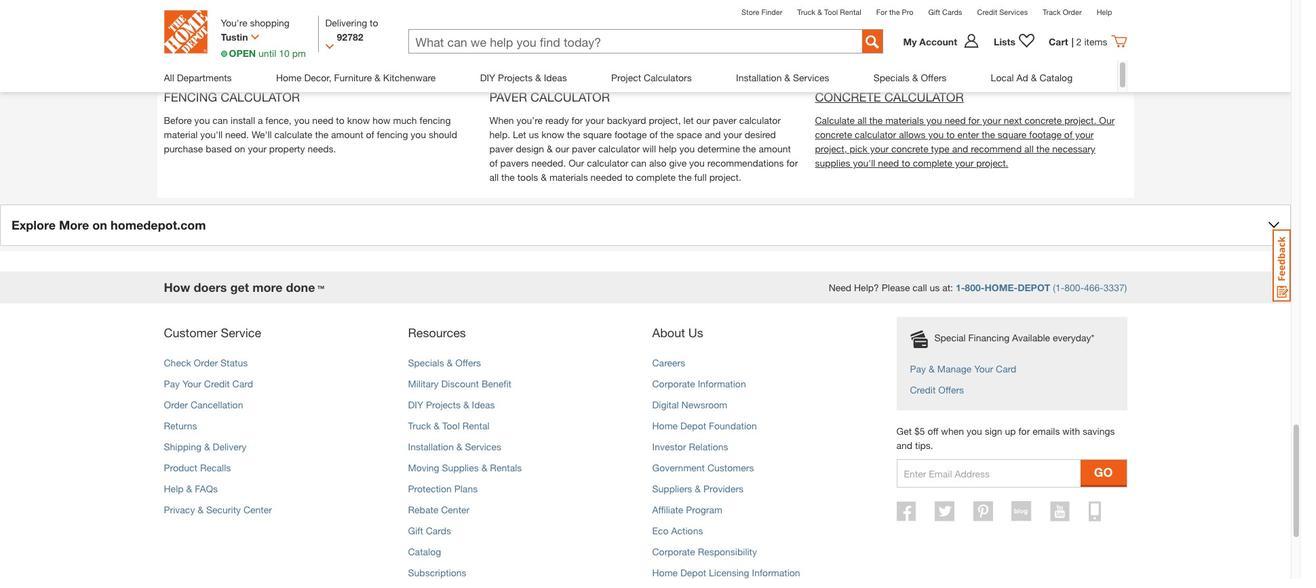 Task type: locate. For each thing, give the bounding box(es) containing it.
need inside before you can install a fence, you need to know how much fencing material you'll need. we'll calculate the amount of fencing you should purchase based on your property needs.
[[312, 115, 333, 126]]

installation & services link up desired
[[736, 60, 829, 95]]

eco actions link
[[652, 526, 703, 537]]

0 horizontal spatial ideas
[[472, 399, 495, 411]]

diy projects & ideas up the "paver" at the left top
[[480, 72, 567, 83]]

need up enter
[[945, 115, 966, 126]]

depot down corporate responsibility
[[680, 568, 706, 579]]

services for specials & offers
[[793, 72, 829, 83]]

catalog link
[[408, 547, 441, 558]]

amount up 'needs.'
[[331, 129, 363, 140]]

departments
[[177, 72, 232, 83]]

2 horizontal spatial all
[[1024, 143, 1034, 155]]

specials for right "specials & offers" link
[[874, 72, 910, 83]]

and inside calculate all the materials you need for your next concrete project. our concrete calculator allows you to enter the square footage of your project, pick your concrete type and recommend all the necessary supplies you'll need to complete your project.
[[952, 143, 968, 155]]

pay & manage your card link
[[910, 364, 1016, 375]]

1 vertical spatial cards
[[426, 526, 451, 537]]

home depot on pintrest image
[[973, 502, 993, 522]]

project. right full
[[709, 172, 741, 183]]

information up newsroom
[[698, 378, 746, 390]]

0 horizontal spatial installation & services link
[[408, 442, 501, 453]]

doers
[[194, 280, 227, 295]]

0 vertical spatial concrete
[[1025, 115, 1062, 126]]

0 horizontal spatial paver
[[489, 143, 513, 155]]

let
[[513, 129, 526, 140]]

0 vertical spatial tool
[[824, 7, 838, 16]]

calculator for fencing calculator
[[221, 89, 300, 104]]

concrete calculator image
[[815, 0, 1127, 81]]

1 horizontal spatial know
[[541, 129, 564, 140]]

our inside when you're ready for your backyard project, let our paver calculator help. let us know the square footage of the space and your desired paver design & our paver calculator will help you determine the amount of pavers needed. our calculator can also give you recommendations for all the tools & materials needed to complete the full project.
[[569, 157, 584, 169]]

0 vertical spatial specials & offers link
[[874, 60, 947, 95]]

2 vertical spatial and
[[896, 440, 912, 452]]

to up type
[[946, 129, 955, 140]]

pay
[[910, 364, 926, 375], [164, 378, 180, 390]]

2
[[1076, 36, 1082, 47]]

0 vertical spatial complete
[[913, 157, 952, 169]]

pay down check
[[164, 378, 180, 390]]

footage inside calculate all the materials you need for your next concrete project. our concrete calculator allows you to enter the square footage of your project, pick your concrete type and recommend all the necessary supplies you'll need to complete your project.
[[1029, 129, 1062, 140]]

services for moving supplies & rentals
[[465, 442, 501, 453]]

projects for home decor, furniture & kitchenware
[[498, 72, 533, 83]]

0 vertical spatial amount
[[331, 129, 363, 140]]

my account
[[903, 36, 957, 47]]

necessary
[[1052, 143, 1095, 155]]

466-
[[1084, 282, 1104, 294]]

your right manage
[[974, 364, 993, 375]]

0 horizontal spatial pay
[[164, 378, 180, 390]]

know inside when you're ready for your backyard project, let our paver calculator help. let us know the square footage of the space and your desired paver design & our paver calculator will help you determine the amount of pavers needed. our calculator can also give you recommendations for all the tools & materials needed to complete the full project.
[[541, 129, 564, 140]]

1 vertical spatial ideas
[[472, 399, 495, 411]]

0 vertical spatial catalog
[[1040, 72, 1073, 83]]

1 horizontal spatial ideas
[[544, 72, 567, 83]]

services up 'concrete'
[[793, 72, 829, 83]]

complete down type
[[913, 157, 952, 169]]

installation & services up supplies
[[408, 442, 501, 453]]

footage up necessary on the right
[[1029, 129, 1062, 140]]

diy projects & ideas link up you're
[[480, 60, 567, 95]]

diy projects & ideas for project
[[480, 72, 567, 83]]

footage down backyard
[[615, 129, 647, 140]]

of inside before you can install a fence, you need to know how much fencing material you'll need. we'll calculate the amount of fencing you should purchase based on your property needs.
[[366, 129, 374, 140]]

diy projects & ideas link for project
[[480, 60, 567, 95]]

0 vertical spatial rental
[[840, 7, 861, 16]]

calculator
[[221, 89, 300, 104], [530, 89, 610, 104], [884, 89, 964, 104]]

kitchenware
[[383, 72, 436, 83]]

information right licensing
[[752, 568, 800, 579]]

gift down rebate
[[408, 526, 423, 537]]

2 horizontal spatial project.
[[1064, 115, 1096, 126]]

explore more on homedepot.com button
[[0, 205, 1291, 246]]

pay for pay your credit card
[[164, 378, 180, 390]]

0 vertical spatial fencing
[[420, 115, 451, 126]]

0 horizontal spatial calculator
[[221, 89, 300, 104]]

returns
[[164, 421, 197, 432]]

800- right at:
[[965, 282, 985, 294]]

0 horizontal spatial our
[[555, 143, 569, 155]]

cart
[[1049, 36, 1068, 47]]

0 horizontal spatial concrete
[[815, 129, 852, 140]]

1 horizontal spatial project,
[[815, 143, 847, 155]]

corporate down the eco actions
[[652, 547, 695, 558]]

home
[[276, 72, 302, 83], [652, 421, 678, 432], [652, 568, 678, 579]]

calculator down backyard
[[598, 143, 640, 155]]

order right "track"
[[1063, 7, 1082, 16]]

when you're ready for your backyard project, let our paver calculator help. let us know the square footage of the space and your desired paver design & our paver calculator will help you determine the amount of pavers needed. our calculator can also give you recommendations for all the tools & materials needed to complete the full project.
[[489, 115, 798, 183]]

financing
[[968, 332, 1010, 344]]

calculator up pick
[[855, 129, 896, 140]]

0 horizontal spatial can
[[213, 115, 228, 126]]

calculators
[[644, 72, 692, 83]]

1 vertical spatial depot
[[680, 568, 706, 579]]

installation up moving
[[408, 442, 454, 453]]

on right more
[[92, 218, 107, 233]]

calculator
[[739, 115, 781, 126], [855, 129, 896, 140], [598, 143, 640, 155], [587, 157, 628, 169]]

pay for pay & manage your card
[[910, 364, 926, 375]]

ideas for truck & tool rental
[[472, 399, 495, 411]]

materials up allows
[[885, 115, 924, 126]]

design
[[516, 143, 544, 155]]

rebate center link
[[408, 505, 470, 516]]

0 horizontal spatial fencing
[[377, 129, 408, 140]]

furniture
[[334, 72, 372, 83]]

home depot on facebook image
[[896, 502, 916, 522]]

the home depot image
[[164, 10, 207, 54]]

help for help & faqs
[[164, 484, 184, 495]]

information
[[698, 378, 746, 390], [752, 568, 800, 579]]

0 horizontal spatial gift
[[408, 526, 423, 537]]

1 horizontal spatial specials
[[874, 72, 910, 83]]

projects down military discount benefit link
[[426, 399, 461, 411]]

square inside calculate all the materials you need for your next concrete project. our concrete calculator allows you to enter the square footage of your project, pick your concrete type and recommend all the necessary supplies you'll need to complete your project.
[[998, 129, 1027, 140]]

catalog up "subscriptions"
[[408, 547, 441, 558]]

for inside get $5 off when you sign up for emails with savings and tips.
[[1019, 426, 1030, 437]]

0 vertical spatial corporate
[[652, 378, 695, 390]]

1 horizontal spatial gift cards link
[[928, 7, 962, 16]]

800-
[[965, 282, 985, 294], [1064, 282, 1084, 294]]

0 horizontal spatial truck & tool rental
[[408, 421, 489, 432]]

1 vertical spatial diy projects & ideas link
[[408, 399, 495, 411]]

amount down desired
[[759, 143, 791, 155]]

needed
[[591, 172, 622, 183]]

fencing calculator
[[164, 89, 300, 104]]

home depot licensing information link
[[652, 568, 800, 579]]

0 horizontal spatial complete
[[636, 172, 676, 183]]

help for help link
[[1097, 7, 1112, 16]]

1 horizontal spatial truck & tool rental
[[797, 7, 861, 16]]

0 horizontal spatial and
[[705, 129, 721, 140]]

installation & services for &
[[408, 442, 501, 453]]

2 footage from the left
[[1029, 129, 1062, 140]]

0 vertical spatial specials & offers
[[874, 72, 947, 83]]

gift cards link up my account link
[[928, 7, 962, 16]]

1 horizontal spatial materials
[[885, 115, 924, 126]]

gift cards up my account link
[[928, 7, 962, 16]]

you'll inside before you can install a fence, you need to know how much fencing material you'll need. we'll calculate the amount of fencing you should purchase based on your property needs.
[[200, 129, 223, 140]]

for inside calculate all the materials you need for your next concrete project. our concrete calculator allows you to enter the square footage of your project, pick your concrete type and recommend all the necessary supplies you'll need to complete your project.
[[968, 115, 980, 126]]

2 horizontal spatial calculator
[[884, 89, 964, 104]]

1 vertical spatial specials & offers
[[408, 357, 481, 369]]

complete down also
[[636, 172, 676, 183]]

1 horizontal spatial help
[[1097, 7, 1112, 16]]

customer service
[[164, 326, 261, 340]]

1 vertical spatial all
[[1024, 143, 1034, 155]]

tool left for
[[824, 7, 838, 16]]

services
[[999, 7, 1028, 16], [793, 72, 829, 83], [465, 442, 501, 453]]

home down "eco"
[[652, 568, 678, 579]]

needs.
[[308, 143, 336, 155]]

diy up the "paver" at the left top
[[480, 72, 495, 83]]

the up recommend
[[982, 129, 995, 140]]

and up determine
[[705, 129, 721, 140]]

corporate for corporate information
[[652, 378, 695, 390]]

on
[[235, 143, 245, 155], [92, 218, 107, 233]]

0 horizontal spatial us
[[529, 129, 539, 140]]

2 items
[[1076, 36, 1107, 47]]

1 horizontal spatial can
[[631, 157, 647, 169]]

1 horizontal spatial 800-
[[1064, 282, 1084, 294]]

our inside calculate all the materials you need for your next concrete project. our concrete calculator allows you to enter the square footage of your project, pick your concrete type and recommend all the necessary supplies you'll need to complete your project.
[[1099, 115, 1115, 126]]

calculator up allows
[[884, 89, 964, 104]]

installation up desired
[[736, 72, 782, 83]]

Enter Email Address email field
[[897, 461, 1080, 488]]

1 horizontal spatial installation & services
[[736, 72, 829, 83]]

check order status link
[[164, 357, 248, 369]]

at:
[[942, 282, 953, 294]]

diy projects & ideas link for truck
[[408, 399, 495, 411]]

the left necessary on the right
[[1036, 143, 1050, 155]]

paver calculator
[[489, 89, 610, 104]]

homedepot.com
[[111, 218, 206, 233]]

0 vertical spatial projects
[[498, 72, 533, 83]]

specials up "concrete calculator"
[[874, 72, 910, 83]]

1 vertical spatial catalog
[[408, 547, 441, 558]]

2 corporate from the top
[[652, 547, 695, 558]]

paver up determine
[[713, 115, 737, 126]]

3337)
[[1103, 282, 1127, 294]]

corporate for corporate responsibility
[[652, 547, 695, 558]]

amount inside before you can install a fence, you need to know how much fencing material you'll need. we'll calculate the amount of fencing you should purchase based on your property needs.
[[331, 129, 363, 140]]

credit services link
[[977, 7, 1028, 16]]

1 corporate from the top
[[652, 378, 695, 390]]

paver down help.
[[489, 143, 513, 155]]

2 800- from the left
[[1064, 282, 1084, 294]]

will
[[642, 143, 656, 155]]

diy down military
[[408, 399, 423, 411]]

pay up credit offers at bottom right
[[910, 364, 926, 375]]

done
[[286, 280, 315, 295]]

0 horizontal spatial truck & tool rental link
[[408, 421, 489, 432]]

& inside home decor, furniture & kitchenware link
[[375, 72, 381, 83]]

installation for calculators
[[736, 72, 782, 83]]

amount inside when you're ready for your backyard project, let our paver calculator help. let us know the square footage of the space and your desired paver design & our paver calculator will help you determine the amount of pavers needed. our calculator can also give you recommendations for all the tools & materials needed to complete the full project.
[[759, 143, 791, 155]]

type
[[931, 143, 950, 155]]

all
[[164, 72, 174, 83]]

tool for truck & tool rental link to the right
[[824, 7, 838, 16]]

0 vertical spatial help
[[1097, 7, 1112, 16]]

government customers link
[[652, 463, 754, 474]]

card down special financing available everyday*
[[996, 364, 1016, 375]]

1 vertical spatial information
[[752, 568, 800, 579]]

2 horizontal spatial need
[[945, 115, 966, 126]]

1 vertical spatial card
[[232, 378, 253, 390]]

material
[[164, 129, 198, 140]]

0 horizontal spatial rental
[[462, 421, 489, 432]]

truck & tool rental link left for
[[797, 7, 861, 16]]

0 vertical spatial your
[[974, 364, 993, 375]]

1 vertical spatial fencing
[[377, 129, 408, 140]]

military discount benefit link
[[408, 378, 511, 390]]

1 horizontal spatial amount
[[759, 143, 791, 155]]

credit for credit services
[[977, 7, 997, 16]]

0 vertical spatial on
[[235, 143, 245, 155]]

2 depot from the top
[[680, 568, 706, 579]]

1 vertical spatial truck & tool rental
[[408, 421, 489, 432]]

1 depot from the top
[[680, 421, 706, 432]]

0 vertical spatial gift cards
[[928, 7, 962, 16]]

you're shopping
[[221, 17, 290, 28]]

corporate information link
[[652, 378, 746, 390]]

my account link
[[903, 33, 987, 50]]

specials for leftmost "specials & offers" link
[[408, 357, 444, 369]]

before
[[164, 115, 192, 126]]

to up 'needs.'
[[336, 115, 344, 126]]

plans
[[454, 484, 478, 495]]

can inside when you're ready for your backyard project, let our paver calculator help. let us know the square footage of the space and your desired paver design & our paver calculator will help you determine the amount of pavers needed. our calculator can also give you recommendations for all the tools & materials needed to complete the full project.
[[631, 157, 647, 169]]

1 horizontal spatial footage
[[1029, 129, 1062, 140]]

gift cards for gift cards link to the top
[[928, 7, 962, 16]]

all left tools
[[489, 172, 499, 183]]

10
[[279, 47, 289, 59]]

1 horizontal spatial our
[[696, 115, 710, 126]]

of left the pavers
[[489, 157, 498, 169]]

calculator for concrete calculator
[[884, 89, 964, 104]]

next
[[1004, 115, 1022, 126]]

2 vertical spatial home
[[652, 568, 678, 579]]

specials & offers up "concrete calculator"
[[874, 72, 947, 83]]

your up order cancellation
[[182, 378, 201, 390]]

& inside "local ad & catalog" link
[[1031, 72, 1037, 83]]

and down enter
[[952, 143, 968, 155]]

3 calculator from the left
[[884, 89, 964, 104]]

paver
[[713, 115, 737, 126], [489, 143, 513, 155], [572, 143, 596, 155]]

offers
[[921, 72, 947, 83], [455, 357, 481, 369], [938, 385, 964, 396]]

project. inside when you're ready for your backyard project, let our paver calculator help. let us know the square footage of the space and your desired paver design & our paver calculator will help you determine the amount of pavers needed. our calculator can also give you recommendations for all the tools & materials needed to complete the full project.
[[709, 172, 741, 183]]

1 vertical spatial order
[[194, 357, 218, 369]]

cards up my account link
[[942, 7, 962, 16]]

recommend
[[971, 143, 1022, 155]]

1 horizontal spatial on
[[235, 143, 245, 155]]

diy projects & ideas link down military discount benefit link
[[408, 399, 495, 411]]

of up necessary on the right
[[1064, 129, 1073, 140]]

1 vertical spatial installation
[[408, 442, 454, 453]]

1 vertical spatial on
[[92, 218, 107, 233]]

delivery
[[213, 442, 246, 453]]

services up lists link
[[999, 7, 1028, 16]]

can inside before you can install a fence, you need to know how much fencing material you'll need. we'll calculate the amount of fencing you should purchase based on your property needs.
[[213, 115, 228, 126]]

2 horizontal spatial services
[[999, 7, 1028, 16]]

before you can install a fence, you need to know how much fencing material you'll need. we'll calculate the amount of fencing you should purchase based on your property needs.
[[164, 115, 457, 155]]

1 horizontal spatial pay
[[910, 364, 926, 375]]

1 vertical spatial and
[[952, 143, 968, 155]]

complete
[[913, 157, 952, 169], [636, 172, 676, 183]]

0 horizontal spatial project.
[[709, 172, 741, 183]]

1 vertical spatial you'll
[[853, 157, 875, 169]]

track
[[1043, 7, 1061, 16]]

lists link
[[987, 33, 1042, 50]]

truck & tool rental left for
[[797, 7, 861, 16]]

shopping
[[250, 17, 290, 28]]

specials & offers for right "specials & offers" link
[[874, 72, 947, 83]]

diy projects & ideas for truck
[[408, 399, 495, 411]]

affiliate program
[[652, 505, 722, 516]]

pavers
[[500, 157, 529, 169]]

of down how
[[366, 129, 374, 140]]

order up pay your credit card link
[[194, 357, 218, 369]]

2 horizontal spatial paver
[[713, 115, 737, 126]]

for left the supplies
[[787, 157, 798, 169]]

us right let
[[529, 129, 539, 140]]

1 vertical spatial gift
[[408, 526, 423, 537]]

to right needed
[[625, 172, 633, 183]]

800- right "depot"
[[1064, 282, 1084, 294]]

investor relations link
[[652, 442, 728, 453]]

to inside before you can install a fence, you need to know how much fencing material you'll need. we'll calculate the amount of fencing you should purchase based on your property needs.
[[336, 115, 344, 126]]

2 horizontal spatial order
[[1063, 7, 1082, 16]]

1 vertical spatial truck
[[408, 421, 431, 432]]

gift for gift cards link to the top
[[928, 7, 940, 16]]

the up 'needs.'
[[315, 129, 328, 140]]

ideas down benefit
[[472, 399, 495, 411]]

depot for licensing
[[680, 568, 706, 579]]

1 square from the left
[[583, 129, 612, 140]]

order up returns
[[164, 399, 188, 411]]

to right delivering
[[370, 17, 378, 28]]

0 vertical spatial truck & tool rental link
[[797, 7, 861, 16]]

digital
[[652, 399, 679, 411]]

square down backyard
[[583, 129, 612, 140]]

the up recommendations at the right of the page
[[743, 143, 756, 155]]

complete inside calculate all the materials you need for your next concrete project. our concrete calculator allows you to enter the square footage of your project, pick your concrete type and recommend all the necessary supplies you'll need to complete your project.
[[913, 157, 952, 169]]

installation & services link up supplies
[[408, 442, 501, 453]]

2 horizontal spatial and
[[952, 143, 968, 155]]

2 calculator from the left
[[530, 89, 610, 104]]

None text field
[[409, 30, 848, 54], [409, 30, 848, 54], [409, 30, 848, 54], [409, 30, 848, 54]]

ready
[[545, 115, 569, 126]]

discount
[[441, 378, 479, 390]]

on down need.
[[235, 143, 245, 155]]

1 calculator from the left
[[221, 89, 300, 104]]

home depot blog image
[[1012, 502, 1032, 522]]

your left next
[[982, 115, 1001, 126]]

help up privacy
[[164, 484, 184, 495]]

truck right the 'finder'
[[797, 7, 815, 16]]

specials & offers up military discount benefit link
[[408, 357, 481, 369]]

you'll inside calculate all the materials you need for your next concrete project. our concrete calculator allows you to enter the square footage of your project, pick your concrete type and recommend all the necessary supplies you'll need to complete your project.
[[853, 157, 875, 169]]

how
[[373, 115, 391, 126]]

home for home depot licensing information
[[652, 568, 678, 579]]

square down next
[[998, 129, 1027, 140]]

1 horizontal spatial you'll
[[853, 157, 875, 169]]

catalog right 'ad'
[[1040, 72, 1073, 83]]

calculator up a
[[221, 89, 300, 104]]

2 square from the left
[[998, 129, 1027, 140]]

go button
[[1080, 461, 1126, 486]]

project, left let
[[649, 115, 681, 126]]

for right up
[[1019, 426, 1030, 437]]

local
[[991, 72, 1014, 83]]

installation & services link for calculators
[[736, 60, 829, 95]]

projects for military discount benefit
[[426, 399, 461, 411]]

concrete down allows
[[891, 143, 928, 155]]

you'll down pick
[[853, 157, 875, 169]]

project calculators link
[[611, 60, 692, 95]]

0 horizontal spatial order
[[164, 399, 188, 411]]

submit search image
[[865, 35, 879, 49]]

ideas up paver calculator
[[544, 72, 567, 83]]

us left at:
[[930, 282, 940, 294]]

1 horizontal spatial specials & offers
[[874, 72, 947, 83]]

can up need.
[[213, 115, 228, 126]]

your up determine
[[723, 129, 742, 140]]

the down "concrete calculator"
[[869, 115, 883, 126]]

center right the 'security'
[[243, 505, 272, 516]]

tool for the bottommost truck & tool rental link
[[442, 421, 460, 432]]

0 horizontal spatial diy
[[408, 399, 423, 411]]

diy
[[480, 72, 495, 83], [408, 399, 423, 411]]

1 horizontal spatial all
[[857, 115, 867, 126]]

truck & tool rental down military discount benefit link
[[408, 421, 489, 432]]

gift cards link up the catalog 'link'
[[408, 526, 451, 537]]

our
[[1099, 115, 1115, 126], [569, 157, 584, 169]]

fencing
[[420, 115, 451, 126], [377, 129, 408, 140]]

credit up $5 at bottom right
[[910, 385, 936, 396]]

0 vertical spatial materials
[[885, 115, 924, 126]]

1 vertical spatial truck & tool rental link
[[408, 421, 489, 432]]

you're
[[221, 17, 247, 28]]

1 footage from the left
[[615, 129, 647, 140]]

0 horizontal spatial materials
[[549, 172, 588, 183]]

to inside when you're ready for your backyard project, let our paver calculator help. let us know the square footage of the space and your desired paver design & our paver calculator will help you determine the amount of pavers needed. our calculator can also give you recommendations for all the tools & materials needed to complete the full project.
[[625, 172, 633, 183]]

fencing calculator image
[[164, 0, 476, 81]]

1 horizontal spatial installation
[[736, 72, 782, 83]]

order for track
[[1063, 7, 1082, 16]]

2 horizontal spatial credit
[[977, 7, 997, 16]]

0 vertical spatial truck & tool rental
[[797, 7, 861, 16]]

installation for &
[[408, 442, 454, 453]]

the
[[889, 7, 900, 16], [869, 115, 883, 126], [315, 129, 328, 140], [567, 129, 580, 140], [660, 129, 674, 140], [982, 129, 995, 140], [743, 143, 756, 155], [1036, 143, 1050, 155], [501, 172, 515, 183], [678, 172, 692, 183]]

and inside when you're ready for your backyard project, let our paver calculator help. let us know the square footage of the space and your desired paver design & our paver calculator will help you determine the amount of pavers needed. our calculator can also give you recommendations for all the tools & materials needed to complete the full project.
[[705, 129, 721, 140]]

installation & services link for &
[[408, 442, 501, 453]]

92782
[[337, 31, 363, 43]]

1 horizontal spatial projects
[[498, 72, 533, 83]]

1 vertical spatial installation & services link
[[408, 442, 501, 453]]

can down will at the top of page
[[631, 157, 647, 169]]

home depot on twitter image
[[935, 502, 955, 522]]

concrete down the calculate
[[815, 129, 852, 140]]

0 vertical spatial services
[[999, 7, 1028, 16]]



Task type: vqa. For each thing, say whether or not it's contained in the screenshot.
top 'Cards'
yes



Task type: describe. For each thing, give the bounding box(es) containing it.
product recalls link
[[164, 463, 231, 474]]

all departments link
[[164, 60, 232, 95]]

™
[[317, 285, 325, 293]]

delivering
[[325, 17, 367, 28]]

the down ready
[[567, 129, 580, 140]]

1-
[[956, 282, 965, 294]]

everyday*
[[1053, 332, 1094, 344]]

foundation
[[709, 421, 757, 432]]

calculate
[[815, 115, 855, 126]]

product
[[164, 463, 197, 474]]

available
[[1012, 332, 1050, 344]]

your left backyard
[[586, 115, 604, 126]]

for the pro
[[876, 7, 913, 16]]

local ad & catalog link
[[991, 60, 1073, 95]]

space
[[676, 129, 702, 140]]

clayton graystone image
[[489, 0, 801, 81]]

calculator for paver calculator
[[530, 89, 610, 104]]

to down allows
[[902, 157, 910, 169]]

ideas for project calculators
[[544, 72, 567, 83]]

& inside "specials & offers" link
[[912, 72, 918, 83]]

know inside before you can install a fence, you need to know how much fencing material you'll need. we'll calculate the amount of fencing you should purchase based on your property needs.
[[347, 115, 370, 126]]

the down the pavers
[[501, 172, 515, 183]]

1 vertical spatial our
[[555, 143, 569, 155]]

moving supplies & rentals link
[[408, 463, 522, 474]]

corporate responsibility link
[[652, 547, 757, 558]]

explore more on homedepot.com
[[12, 218, 206, 233]]

resources
[[408, 326, 466, 340]]

desired
[[745, 129, 776, 140]]

military
[[408, 378, 439, 390]]

of inside calculate all the materials you need for your next concrete project. our concrete calculator allows you to enter the square footage of your project, pick your concrete type and recommend all the necessary supplies you'll need to complete your project.
[[1064, 129, 1073, 140]]

the inside before you can install a fence, you need to know how much fencing material you'll need. we'll calculate the amount of fencing you should purchase based on your property needs.
[[315, 129, 328, 140]]

relations
[[689, 442, 728, 453]]

providers
[[703, 484, 744, 495]]

please
[[882, 282, 910, 294]]

1 horizontal spatial information
[[752, 568, 800, 579]]

calculate all the materials you need for your next concrete project. our concrete calculator allows you to enter the square footage of your project, pick your concrete type and recommend all the necessary supplies you'll need to complete your project.
[[815, 115, 1115, 169]]

much
[[393, 115, 417, 126]]

fencing
[[164, 89, 217, 104]]

materials inside when you're ready for your backyard project, let our paver calculator help. let us know the square footage of the space and your desired paver design & our paver calculator will help you determine the amount of pavers needed. our calculator can also give you recommendations for all the tools & materials needed to complete the full project.
[[549, 172, 588, 183]]

1 800- from the left
[[965, 282, 985, 294]]

us inside when you're ready for your backyard project, let our paver calculator help. let us know the square footage of the space and your desired paver design & our paver calculator will help you determine the amount of pavers needed. our calculator can also give you recommendations for all the tools & materials needed to complete the full project.
[[529, 129, 539, 140]]

of up will at the top of page
[[649, 129, 658, 140]]

based
[[206, 143, 232, 155]]

the left full
[[678, 172, 692, 183]]

calculator up needed
[[587, 157, 628, 169]]

1 center from the left
[[243, 505, 272, 516]]

0 vertical spatial truck
[[797, 7, 815, 16]]

calculate
[[274, 129, 312, 140]]

check order status
[[164, 357, 248, 369]]

calculator inside calculate all the materials you need for your next concrete project. our concrete calculator allows you to enter the square footage of your project, pick your concrete type and recommend all the necessary supplies you'll need to complete your project.
[[855, 129, 896, 140]]

1 vertical spatial rental
[[462, 421, 489, 432]]

supplies
[[815, 157, 850, 169]]

track order
[[1043, 7, 1082, 16]]

and inside get $5 off when you sign up for emails with savings and tips.
[[896, 440, 912, 452]]

pay your credit card link
[[164, 378, 253, 390]]

1 horizontal spatial catalog
[[1040, 72, 1073, 83]]

digital newsroom
[[652, 399, 727, 411]]

diy for home decor, furniture & kitchenware
[[480, 72, 495, 83]]

home for home decor, furniture & kitchenware
[[276, 72, 302, 83]]

1 horizontal spatial paver
[[572, 143, 596, 155]]

careers link
[[652, 357, 685, 369]]

privacy & security center link
[[164, 505, 272, 516]]

your inside before you can install a fence, you need to know how much fencing material you'll need. we'll calculate the amount of fencing you should purchase based on your property needs.
[[248, 143, 267, 155]]

backyard
[[607, 115, 646, 126]]

0 horizontal spatial credit
[[204, 378, 230, 390]]

call
[[913, 282, 927, 294]]

2 vertical spatial concrete
[[891, 143, 928, 155]]

open until 10 pm
[[229, 47, 306, 59]]

home for home depot foundation
[[652, 421, 678, 432]]

2 vertical spatial offers
[[938, 385, 964, 396]]

credit for credit offers
[[910, 385, 936, 396]]

on inside before you can install a fence, you need to know how much fencing material you'll need. we'll calculate the amount of fencing you should purchase based on your property needs.
[[235, 143, 245, 155]]

home depot licensing information
[[652, 568, 800, 579]]

order for check
[[194, 357, 218, 369]]

special
[[934, 332, 966, 344]]

0 horizontal spatial information
[[698, 378, 746, 390]]

how
[[164, 280, 190, 295]]

order cancellation link
[[164, 399, 243, 411]]

0 horizontal spatial specials & offers link
[[408, 357, 481, 369]]

ad
[[1016, 72, 1028, 83]]

service
[[221, 326, 261, 340]]

depot for foundation
[[680, 421, 706, 432]]

1 vertical spatial concrete
[[815, 129, 852, 140]]

you're
[[517, 115, 543, 126]]

diy for military discount benefit
[[408, 399, 423, 411]]

rebate
[[408, 505, 438, 516]]

project, inside when you're ready for your backyard project, let our paver calculator help. let us know the square footage of the space and your desired paver design & our paver calculator will help you determine the amount of pavers needed. our calculator can also give you recommendations for all the tools & materials needed to complete the full project.
[[649, 115, 681, 126]]

0 vertical spatial gift cards link
[[928, 7, 962, 16]]

0 horizontal spatial your
[[182, 378, 201, 390]]

0 horizontal spatial catalog
[[408, 547, 441, 558]]

gift for gift cards link to the left
[[408, 526, 423, 537]]

faqs
[[195, 484, 218, 495]]

0 horizontal spatial gift cards link
[[408, 526, 451, 537]]

corporate responsibility
[[652, 547, 757, 558]]

your down enter
[[955, 157, 974, 169]]

2 horizontal spatial concrete
[[1025, 115, 1062, 126]]

pick
[[850, 143, 867, 155]]

project, inside calculate all the materials you need for your next concrete project. our concrete calculator allows you to enter the square footage of your project, pick your concrete type and recommend all the necessary supplies you'll need to complete your project.
[[815, 143, 847, 155]]

feedback link image
[[1273, 229, 1291, 303]]

1 horizontal spatial specials & offers link
[[874, 60, 947, 95]]

help
[[659, 143, 677, 155]]

rebate center
[[408, 505, 470, 516]]

lists
[[994, 36, 1015, 47]]

0 vertical spatial cards
[[942, 7, 962, 16]]

offers for leftmost "specials & offers" link
[[455, 357, 481, 369]]

1 vertical spatial project.
[[976, 157, 1008, 169]]

offers for right "specials & offers" link
[[921, 72, 947, 83]]

eco
[[652, 526, 669, 537]]

0 horizontal spatial truck
[[408, 421, 431, 432]]

open
[[229, 47, 256, 59]]

store finder link
[[741, 7, 782, 16]]

1 horizontal spatial need
[[878, 157, 899, 169]]

supplies
[[442, 463, 479, 474]]

1 horizontal spatial card
[[996, 364, 1016, 375]]

government customers
[[652, 463, 754, 474]]

1 horizontal spatial your
[[974, 364, 993, 375]]

privacy & security center
[[164, 505, 272, 516]]

pm
[[292, 47, 306, 59]]

protection plans link
[[408, 484, 478, 495]]

2 center from the left
[[441, 505, 470, 516]]

0 vertical spatial our
[[696, 115, 710, 126]]

home depot mobile apps image
[[1089, 502, 1101, 522]]

2 vertical spatial order
[[164, 399, 188, 411]]

careers
[[652, 357, 685, 369]]

local ad & catalog
[[991, 72, 1073, 83]]

returns link
[[164, 421, 197, 432]]

benefit
[[482, 378, 511, 390]]

your up necessary on the right
[[1075, 129, 1094, 140]]

for right ready
[[572, 115, 583, 126]]

0 horizontal spatial card
[[232, 378, 253, 390]]

specials & offers for leftmost "specials & offers" link
[[408, 357, 481, 369]]

square inside when you're ready for your backyard project, let our paver calculator help. let us know the square footage of the space and your desired paver design & our paver calculator will help you determine the amount of pavers needed. our calculator can also give you recommendations for all the tools & materials needed to complete the full project.
[[583, 129, 612, 140]]

let
[[683, 115, 694, 126]]

1 horizontal spatial fencing
[[420, 115, 451, 126]]

moving
[[408, 463, 439, 474]]

on inside dropdown button
[[92, 218, 107, 233]]

truck & tool rental for the bottommost truck & tool rental link
[[408, 421, 489, 432]]

materials inside calculate all the materials you need for your next concrete project. our concrete calculator allows you to enter the square footage of your project, pick your concrete type and recommend all the necessary supplies you'll need to complete your project.
[[885, 115, 924, 126]]

special financing available everyday*
[[934, 332, 1094, 344]]

recalls
[[200, 463, 231, 474]]

installation & services for calculators
[[736, 72, 829, 83]]

decor,
[[304, 72, 331, 83]]

all inside when you're ready for your backyard project, let our paver calculator help. let us know the square footage of the space and your desired paver design & our paver calculator will help you determine the amount of pavers needed. our calculator can also give you recommendations for all the tools & materials needed to complete the full project.
[[489, 172, 499, 183]]

need help? please call us at: 1-800-home-depot (1-800-466-3337)
[[829, 282, 1127, 294]]

more
[[59, 218, 89, 233]]

credit offers
[[910, 385, 964, 396]]

the up help
[[660, 129, 674, 140]]

1 vertical spatial us
[[930, 282, 940, 294]]

government
[[652, 463, 705, 474]]

your right pick
[[870, 143, 889, 155]]

manage
[[937, 364, 972, 375]]

help & faqs link
[[164, 484, 218, 495]]

property
[[269, 143, 305, 155]]

product recalls
[[164, 463, 231, 474]]

the right for
[[889, 7, 900, 16]]

truck & tool rental for truck & tool rental link to the right
[[797, 7, 861, 16]]

complete inside when you're ready for your backyard project, let our paver calculator help. let us know the square footage of the space and your desired paver design & our paver calculator will help you determine the amount of pavers needed. our calculator can also give you recommendations for all the tools & materials needed to complete the full project.
[[636, 172, 676, 183]]

gift cards for gift cards link to the left
[[408, 526, 451, 537]]

account
[[919, 36, 957, 47]]

home depot on youtube image
[[1050, 502, 1070, 522]]

security
[[206, 505, 241, 516]]

footage inside when you're ready for your backyard project, let our paver calculator help. let us know the square footage of the space and your desired paver design & our paver calculator will help you determine the amount of pavers needed. our calculator can also give you recommendations for all the tools & materials needed to complete the full project.
[[615, 129, 647, 140]]

you inside get $5 off when you sign up for emails with savings and tips.
[[967, 426, 982, 437]]

1 horizontal spatial truck & tool rental link
[[797, 7, 861, 16]]

calculator up desired
[[739, 115, 781, 126]]

needed.
[[531, 157, 566, 169]]



